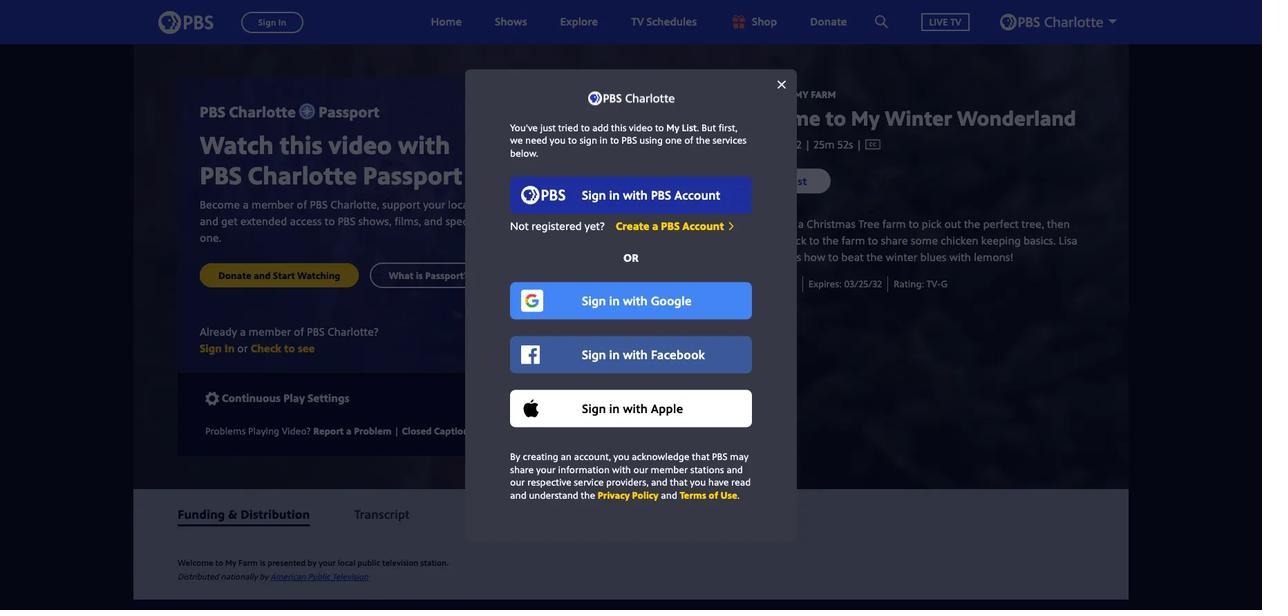 Task type: vqa. For each thing, say whether or not it's contained in the screenshot.
Aired:           03/24/22
yes



Task type: locate. For each thing, give the bounding box(es) containing it.
lemons!
[[974, 250, 1014, 265]]

the left services
[[696, 134, 710, 147]]

welcome inside welcome to my farm is presented by your local public television station. distributed nationally by american public television
[[178, 557, 213, 569]]

to
[[780, 88, 792, 101], [826, 103, 846, 132], [581, 121, 590, 134], [655, 121, 664, 134], [568, 134, 577, 147], [610, 134, 619, 147], [785, 217, 795, 232], [909, 217, 919, 232], [809, 233, 820, 248], [868, 233, 878, 248], [828, 250, 839, 265], [215, 557, 223, 569]]

0 vertical spatial welcome
[[731, 88, 777, 101]]

0 horizontal spatial .
[[697, 121, 699, 134]]

the left privacy
[[581, 489, 595, 502]]

welcome left the close image
[[731, 88, 777, 101]]

1 vertical spatial pbs
[[661, 219, 680, 234]]

problems playing video? report a problem | closed captioning
[[205, 424, 483, 437]]

of right the one
[[684, 134, 694, 147]]

share inside 'lisa heads to a christmas tree farm to pick out the perfect tree, then she heads back to the farm to share some chicken keeping basics. lisa then shows us how to beat the winter blues with lemons!'
[[881, 233, 908, 248]]

1 horizontal spatial of
[[709, 489, 718, 502]]

1 vertical spatial of
[[709, 489, 718, 502]]

lisa right the basics.
[[1059, 233, 1078, 248]]

a inside sign in dialog
[[652, 219, 658, 234]]

below.
[[510, 147, 538, 160]]

1 vertical spatial your
[[319, 557, 336, 569]]

you
[[550, 134, 566, 147], [614, 450, 630, 464], [690, 476, 706, 489]]

1 vertical spatial farm
[[842, 233, 865, 248]]

to left sign
[[568, 134, 577, 147]]

privacy policy link
[[598, 489, 659, 502]]

add
[[592, 121, 609, 134]]

to right video
[[655, 121, 664, 134]]

to inside welcome to my farm is presented by your local public television station. distributed nationally by american public television
[[215, 557, 223, 569]]

share up understand in the bottom left of the page
[[510, 463, 534, 476]]

0 horizontal spatial with
[[612, 463, 631, 476]]

| left closed at left bottom
[[394, 424, 400, 437]]

that
[[692, 450, 710, 464], [670, 476, 688, 489]]

1 vertical spatial that
[[670, 476, 688, 489]]

our up the policy at the bottom of page
[[634, 463, 648, 476]]

of inside the . but first, we need you to sign in to pbs using one of the services below.
[[684, 134, 694, 147]]

and left respective
[[510, 489, 527, 502]]

video
[[629, 121, 653, 134]]

0 horizontal spatial by
[[260, 571, 268, 583]]

a up back
[[798, 217, 804, 232]]

create a pbs account link
[[616, 219, 735, 234]]

just
[[540, 121, 556, 134]]

first,
[[719, 121, 738, 134]]

read
[[731, 476, 751, 489]]

then up the basics.
[[1047, 217, 1070, 232]]

share
[[881, 233, 908, 248], [510, 463, 534, 476]]

. left but
[[697, 121, 699, 134]]

farm left is
[[238, 557, 258, 569]]

share up winter
[[881, 233, 908, 248]]

you right need
[[550, 134, 566, 147]]

0 horizontal spatial lisa
[[731, 217, 750, 232]]

. right have
[[737, 489, 740, 502]]

and right the policy at the bottom of page
[[661, 489, 677, 502]]

some
[[911, 233, 938, 248]]

perfect
[[983, 217, 1019, 232]]

0 horizontal spatial that
[[670, 476, 688, 489]]

1 horizontal spatial then
[[1047, 217, 1070, 232]]

closed
[[402, 424, 432, 437]]

1 horizontal spatial farm
[[883, 217, 906, 232]]

privacy
[[598, 489, 630, 502]]

that left stations
[[670, 476, 688, 489]]

1 horizontal spatial a
[[652, 219, 658, 234]]

pbs inside the . but first, we need you to sign in to pbs using one of the services below.
[[622, 134, 637, 147]]

1 horizontal spatial lisa
[[1059, 233, 1078, 248]]

1 horizontal spatial .
[[737, 489, 740, 502]]

information
[[558, 463, 610, 476]]

problems
[[205, 424, 246, 437]]

to left the pick
[[909, 217, 919, 232]]

g
[[941, 277, 948, 291]]

0 horizontal spatial a
[[346, 424, 352, 437]]

.
[[697, 121, 699, 134], [737, 489, 740, 502]]

with up privacy policy link
[[612, 463, 631, 476]]

0 vertical spatial of
[[684, 134, 694, 147]]

playing
[[248, 424, 279, 437]]

tried
[[558, 121, 579, 134]]

0 horizontal spatial you
[[550, 134, 566, 147]]

2 horizontal spatial pbs
[[712, 450, 728, 464]]

the right out
[[964, 217, 981, 232]]

beat
[[842, 250, 864, 265]]

| right 25m on the right of page
[[853, 137, 865, 152]]

0 horizontal spatial of
[[684, 134, 694, 147]]

welcome
[[731, 88, 777, 101], [731, 103, 821, 132], [178, 557, 213, 569]]

2 vertical spatial you
[[690, 476, 706, 489]]

with down chicken
[[950, 250, 971, 265]]

farm inside the welcome to my farm welcome to my winter wonderland
[[811, 88, 836, 101]]

aired:           03/24/22
[[731, 277, 797, 291]]

a right the "report"
[[346, 424, 352, 437]]

with inside by creating an account, you acknowledge that pbs may share your information with our member stations and our respective service providers, and that you have read and understand the
[[612, 463, 631, 476]]

you up providers,
[[614, 450, 630, 464]]

1 horizontal spatial pbs
[[661, 219, 680, 234]]

local
[[338, 557, 356, 569]]

2 horizontal spatial a
[[798, 217, 804, 232]]

pbs left the using
[[622, 134, 637, 147]]

pbs left account
[[661, 219, 680, 234]]

03/24/2022
[[746, 137, 802, 152]]

0 vertical spatial share
[[881, 233, 908, 248]]

1 vertical spatial then
[[731, 250, 754, 265]]

25m
[[814, 137, 835, 152]]

2 horizontal spatial you
[[690, 476, 706, 489]]

an
[[561, 450, 572, 464]]

your left an on the bottom of the page
[[536, 463, 556, 476]]

and
[[727, 463, 743, 476], [651, 476, 668, 489], [510, 489, 527, 502], [661, 489, 677, 502]]

farm up 'beat'
[[842, 233, 865, 248]]

your
[[536, 463, 556, 476], [319, 557, 336, 569]]

1 horizontal spatial share
[[881, 233, 908, 248]]

farm
[[883, 217, 906, 232], [842, 233, 865, 248]]

our down by
[[510, 476, 525, 489]]

1 horizontal spatial that
[[692, 450, 710, 464]]

my
[[794, 88, 809, 101], [851, 103, 880, 132], [667, 121, 680, 134], [225, 557, 236, 569]]

0 vertical spatial your
[[536, 463, 556, 476]]

you inside the . but first, we need you to sign in to pbs using one of the services below.
[[550, 134, 566, 147]]

0 vertical spatial heads
[[753, 217, 782, 232]]

farm inside welcome to my farm is presented by your local public television station. distributed nationally by american public television
[[238, 557, 258, 569]]

respective
[[527, 476, 572, 489]]

wonderland
[[957, 103, 1076, 132]]

pbs left may
[[712, 450, 728, 464]]

my right the close image
[[794, 88, 809, 101]]

my up nationally
[[225, 557, 236, 569]]

1 vertical spatial with
[[612, 463, 631, 476]]

account,
[[574, 450, 611, 464]]

03/25/32
[[844, 277, 882, 291]]

the
[[696, 134, 710, 147], [964, 217, 981, 232], [822, 233, 839, 248], [867, 250, 883, 265], [581, 489, 595, 502]]

0 vertical spatial then
[[1047, 217, 1070, 232]]

welcome up distributed
[[178, 557, 213, 569]]

is
[[260, 557, 266, 569]]

0 vertical spatial .
[[697, 121, 699, 134]]

0 vertical spatial pbs
[[622, 134, 637, 147]]

nationally
[[221, 571, 257, 583]]

my inside sign in dialog
[[667, 121, 680, 134]]

1 vertical spatial farm
[[238, 557, 258, 569]]

the inside the . but first, we need you to sign in to pbs using one of the services below.
[[696, 134, 710, 147]]

lisa up she at the top right of page
[[731, 217, 750, 232]]

1 horizontal spatial your
[[536, 463, 556, 476]]

create a pbs account
[[616, 219, 724, 234]]

1 vertical spatial welcome
[[731, 103, 821, 132]]

your up american public television link
[[319, 557, 336, 569]]

1 vertical spatial by
[[260, 571, 268, 583]]

2 vertical spatial pbs
[[712, 450, 728, 464]]

welcome down welcome to my farm 'link'
[[731, 103, 821, 132]]

american
[[270, 571, 306, 583]]

lisa
[[731, 217, 750, 232], [1059, 233, 1078, 248]]

have
[[708, 476, 729, 489]]

a
[[798, 217, 804, 232], [652, 219, 658, 234], [346, 424, 352, 437]]

. inside the . but first, we need you to sign in to pbs using one of the services below.
[[697, 121, 699, 134]]

you left have
[[690, 476, 706, 489]]

account
[[682, 219, 724, 234]]

policy
[[632, 489, 659, 502]]

my left list
[[667, 121, 680, 134]]

that up have
[[692, 450, 710, 464]]

of left use
[[709, 489, 718, 502]]

play
[[283, 391, 305, 406]]

to up 03/24/2022
[[780, 88, 792, 101]]

list
[[682, 121, 697, 134]]

0 horizontal spatial your
[[319, 557, 336, 569]]

|
[[805, 137, 811, 152], [853, 137, 865, 152], [394, 424, 400, 437]]

captioning
[[434, 424, 483, 437]]

welcome for your
[[178, 557, 213, 569]]

0 horizontal spatial farm
[[238, 557, 258, 569]]

03/24/22
[[759, 277, 797, 291]]

0 vertical spatial with
[[950, 250, 971, 265]]

you've
[[510, 121, 538, 134]]

of
[[684, 134, 694, 147], [709, 489, 718, 502]]

chicken
[[941, 233, 979, 248]]

0 horizontal spatial share
[[510, 463, 534, 476]]

document
[[465, 69, 797, 541]]

the right 'beat'
[[867, 250, 883, 265]]

pbs inside by creating an account, you acknowledge that pbs may share your information with our member stations and our respective service providers, and that you have read and understand the
[[712, 450, 728, 464]]

privacy policy and terms of use .
[[598, 489, 740, 502]]

| left 25m on the right of page
[[805, 137, 811, 152]]

to up nationally
[[215, 557, 223, 569]]

1 horizontal spatial farm
[[811, 88, 836, 101]]

1 horizontal spatial with
[[950, 250, 971, 265]]

a right 'create'
[[652, 219, 658, 234]]

presented
[[268, 557, 306, 569]]

heads
[[753, 217, 782, 232], [751, 233, 781, 248]]

but
[[702, 121, 716, 134]]

2 vertical spatial welcome
[[178, 557, 213, 569]]

pbs
[[622, 134, 637, 147], [661, 219, 680, 234], [712, 450, 728, 464]]

farm right "tree"
[[883, 217, 906, 232]]

your inside by creating an account, you acknowledge that pbs may share your information with our member stations and our respective service providers, and that you have read and understand the
[[536, 463, 556, 476]]

understand
[[529, 489, 579, 502]]

by up public
[[308, 557, 317, 569]]

by down is
[[260, 571, 268, 583]]

to up how
[[809, 233, 820, 248]]

then down she at the top right of page
[[731, 250, 754, 265]]

funding & distribution tab panel
[[133, 539, 1129, 600]]

1 vertical spatial share
[[510, 463, 534, 476]]

back
[[783, 233, 807, 248]]

0 vertical spatial farm
[[811, 88, 836, 101]]

farm right the close image
[[811, 88, 836, 101]]

with
[[950, 250, 971, 265], [612, 463, 631, 476]]

keeping
[[981, 233, 1021, 248]]

my up 52s
[[851, 103, 880, 132]]

0 horizontal spatial pbs
[[622, 134, 637, 147]]

or
[[624, 250, 639, 266]]

1 horizontal spatial you
[[614, 450, 630, 464]]

public
[[358, 557, 380, 569]]

1 horizontal spatial by
[[308, 557, 317, 569]]

tab list
[[133, 489, 1129, 539]]

0 vertical spatial you
[[550, 134, 566, 147]]



Task type: describe. For each thing, give the bounding box(es) containing it.
out
[[945, 217, 961, 232]]

welcome to my farm is presented by your local public television station. distributed nationally by american public television
[[178, 557, 449, 583]]

transcript
[[354, 506, 410, 522]]

winter
[[886, 250, 918, 265]]

share inside by creating an account, you acknowledge that pbs may share your information with our member stations and our respective service providers, and that you have read and understand the
[[510, 463, 534, 476]]

continuous play settings
[[222, 391, 349, 406]]

0 horizontal spatial then
[[731, 250, 754, 265]]

. but first, we need you to sign in to pbs using one of the services below.
[[510, 121, 747, 160]]

terms of use link
[[680, 489, 737, 502]]

0 vertical spatial lisa
[[731, 217, 750, 232]]

welcome to my farm link
[[731, 88, 836, 101]]

terms
[[680, 489, 706, 502]]

shows
[[757, 250, 788, 265]]

she
[[731, 233, 748, 248]]

services
[[713, 134, 747, 147]]

settings
[[308, 391, 349, 406]]

expires:
[[809, 277, 842, 291]]

your inside welcome to my farm is presented by your local public television station. distributed nationally by american public television
[[319, 557, 336, 569]]

rating:
[[894, 277, 924, 291]]

service
[[574, 476, 604, 489]]

to down "tree"
[[868, 233, 878, 248]]

to up back
[[785, 217, 795, 232]]

sign in dialog
[[465, 69, 797, 541]]

need
[[525, 134, 547, 147]]

funding & distribution link
[[178, 506, 310, 522]]

create
[[616, 219, 650, 234]]

1 horizontal spatial |
[[805, 137, 811, 152]]

one
[[665, 134, 682, 147]]

1 vertical spatial heads
[[751, 233, 781, 248]]

tree,
[[1022, 217, 1044, 232]]

this
[[611, 121, 627, 134]]

to up 52s
[[826, 103, 846, 132]]

basics.
[[1024, 233, 1056, 248]]

close image
[[778, 80, 786, 88]]

rating: tv-g
[[894, 277, 948, 291]]

52s
[[838, 137, 853, 152]]

lisa heads to a christmas tree farm to pick out the perfect tree, then she heads back to the farm to share some chicken keeping basics. lisa then shows us how to beat the winter blues with lemons!
[[731, 217, 1078, 265]]

winter
[[885, 103, 952, 132]]

0 vertical spatial farm
[[883, 217, 906, 232]]

by creating an account, you acknowledge that pbs may share your information with our member stations and our respective service providers, and that you have read and understand the
[[510, 450, 751, 502]]

and down "acknowledge"
[[651, 476, 668, 489]]

farm for welcome
[[811, 88, 836, 101]]

1 horizontal spatial our
[[634, 463, 648, 476]]

christmas
[[807, 217, 856, 232]]

may
[[730, 450, 749, 464]]

pick
[[922, 217, 942, 232]]

a inside 'lisa heads to a christmas tree farm to pick out the perfect tree, then she heads back to the farm to share some chicken keeping basics. lisa then shows us how to beat the winter blues with lemons!'
[[798, 217, 804, 232]]

television
[[382, 557, 419, 569]]

0 horizontal spatial our
[[510, 476, 525, 489]]

in
[[600, 134, 608, 147]]

to right how
[[828, 250, 839, 265]]

1 vertical spatial you
[[614, 450, 630, 464]]

providers,
[[606, 476, 649, 489]]

funding & distribution
[[178, 506, 310, 522]]

welcome for winter
[[731, 88, 777, 101]]

television
[[332, 571, 368, 583]]

by
[[510, 450, 520, 464]]

aired:
[[731, 277, 756, 291]]

distributed
[[178, 571, 219, 583]]

expires:         03/25/32
[[809, 277, 882, 291]]

report a problem button
[[313, 422, 392, 439]]

the down christmas
[[822, 233, 839, 248]]

pbs charlotte image
[[588, 91, 674, 105]]

we
[[510, 134, 523, 147]]

use
[[721, 489, 737, 502]]

public
[[308, 571, 330, 583]]

registered
[[532, 219, 582, 234]]

funding
[[178, 506, 225, 522]]

with inside 'lisa heads to a christmas tree farm to pick out the perfect tree, then she heads back to the farm to share some chicken keeping basics. lisa then shows us how to beat the winter blues with lemons!'
[[950, 250, 971, 265]]

video?
[[282, 424, 311, 437]]

welcome to my farm welcome to my winter wonderland
[[731, 88, 1076, 132]]

you've just tried to add this video to my list
[[510, 121, 697, 134]]

1 vertical spatial lisa
[[1059, 233, 1078, 248]]

creating
[[523, 450, 558, 464]]

the inside by creating an account, you acknowledge that pbs may share your information with our member stations and our respective service providers, and that you have read and understand the
[[581, 489, 595, 502]]

station.
[[421, 557, 449, 569]]

0 vertical spatial that
[[692, 450, 710, 464]]

american public television link
[[270, 571, 368, 583]]

problem
[[354, 424, 392, 437]]

report
[[313, 424, 344, 437]]

1 vertical spatial .
[[737, 489, 740, 502]]

blues
[[920, 250, 947, 265]]

pbs image
[[158, 7, 214, 38]]

tv-
[[927, 277, 941, 291]]

transcript link
[[354, 506, 410, 522]]

farm for is
[[238, 557, 258, 569]]

us
[[790, 250, 801, 265]]

share:
[[529, 391, 561, 406]]

0 vertical spatial by
[[308, 557, 317, 569]]

0 horizontal spatial |
[[394, 424, 400, 437]]

facebook image
[[571, 391, 585, 405]]

sign
[[580, 134, 597, 147]]

to right in
[[610, 134, 619, 147]]

twitter image
[[600, 391, 614, 405]]

closed captioning link
[[402, 424, 483, 437]]

to left add
[[581, 121, 590, 134]]

tab list containing funding & distribution
[[133, 489, 1129, 539]]

2 horizontal spatial |
[[853, 137, 865, 152]]

&
[[228, 506, 238, 522]]

document containing not registered yet?
[[465, 69, 797, 541]]

member
[[651, 463, 688, 476]]

0 horizontal spatial farm
[[842, 233, 865, 248]]

how
[[804, 250, 826, 265]]

tree
[[859, 217, 880, 232]]

my inside welcome to my farm is presented by your local public television station. distributed nationally by american public television
[[225, 557, 236, 569]]

and up use
[[727, 463, 743, 476]]



